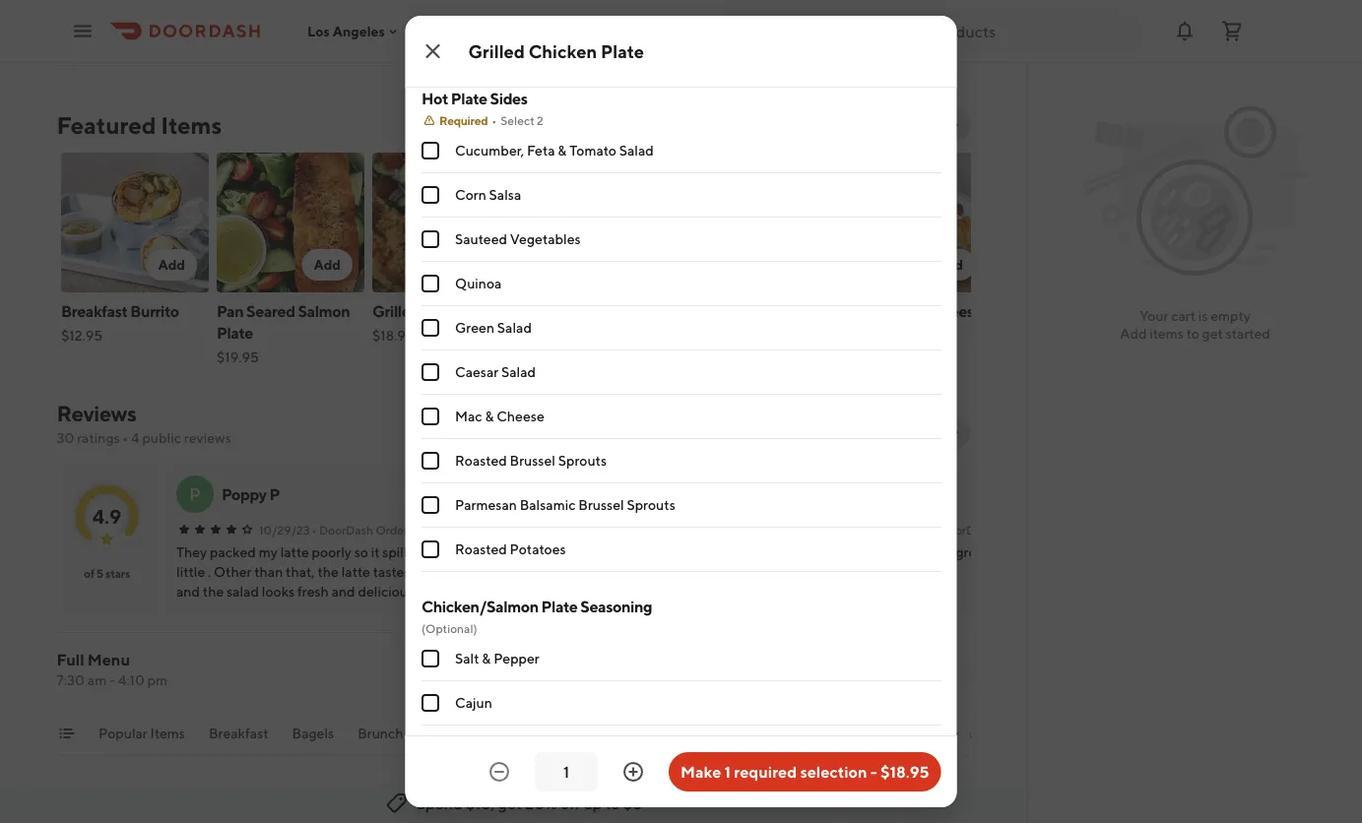 Task type: locate. For each thing, give the bounding box(es) containing it.
to inside your cart is empty add items to get started
[[1187, 326, 1200, 342]]

add
[[158, 257, 185, 273], [313, 257, 340, 273], [469, 257, 496, 273], [625, 257, 652, 273], [780, 257, 808, 273], [936, 257, 963, 273], [1121, 326, 1147, 342], [791, 424, 819, 440]]

hot plates/bowls
[[647, 726, 756, 742]]

grilled inside grilled chicken plate $18.95
[[372, 302, 419, 321]]

1 horizontal spatial • doordash order
[[615, 523, 711, 537]]

hot left plates/bowls
[[647, 726, 670, 742]]

your
[[1140, 308, 1169, 324]]

of 5 stars
[[83, 567, 130, 580]]

2 • doordash order from the left
[[615, 523, 711, 537]]

& left tea
[[1004, 726, 1013, 742]]

sprouts up a
[[558, 453, 606, 469]]

& inside chicken/salmon plate seasoning group
[[482, 651, 491, 667]]

1 vertical spatial sides
[[779, 726, 813, 742]]

tea
[[1016, 726, 1038, 742]]

1 horizontal spatial order
[[679, 523, 711, 537]]

2 order from the left
[[679, 523, 711, 537]]

a
[[578, 485, 589, 504]]

grilled chicken plate
[[469, 40, 644, 62]]

pan
[[216, 302, 243, 321]]

roasted down the parmesan
[[455, 541, 507, 558]]

corn salsa
[[455, 187, 521, 203]]

p left poppy
[[189, 484, 201, 505]]

chicken up $17.95
[[528, 302, 585, 321]]

cheese inside hot plate sides 'group'
[[496, 408, 544, 425]]

- inside full menu 7:30 am - 4:10 pm
[[109, 673, 115, 689]]

roasted
[[455, 453, 507, 469], [455, 541, 507, 558]]

grilled left green salad option
[[372, 302, 419, 321]]

add review button
[[780, 417, 880, 448]]

2 horizontal spatial doordash
[[939, 523, 994, 537]]

Current quantity is 1 number field
[[547, 762, 586, 783]]

0 horizontal spatial -
[[109, 673, 115, 689]]

- for $18.95
[[871, 763, 878, 782]]

1 horizontal spatial to
[[1187, 326, 1200, 342]]

6 add button from the left
[[924, 249, 975, 281]]

0 vertical spatial review
[[821, 424, 869, 440]]

doordash up panini
[[622, 523, 676, 537]]

burrito
[[130, 302, 179, 321]]

selection
[[800, 763, 868, 782]]

p
[[189, 484, 201, 505], [269, 485, 279, 504]]

caesar
[[455, 364, 498, 380]]

toast button
[[427, 724, 460, 756]]

get right $15,
[[498, 795, 522, 813]]

add button up the "bowl"
[[768, 249, 819, 281]]

0 vertical spatial roasted
[[455, 453, 507, 469]]

& inside coffee & tea button
[[1004, 726, 1013, 742]]

plate inside pan seared salmon plate $19.95
[[216, 324, 253, 342]]

0 horizontal spatial • doordash order
[[312, 523, 408, 537]]

caesar salad
[[455, 364, 536, 380]]

order for p
[[375, 523, 408, 537]]

• right 10/18/23
[[932, 523, 937, 537]]

pepper
[[493, 651, 539, 667]]

1 vertical spatial to
[[606, 795, 620, 813]]

breakfast inside breakfast burrito $12.95
[[61, 302, 127, 321]]

grilled inside dialog
[[469, 40, 525, 62]]

2 add button from the left
[[301, 249, 352, 281]]

menu
[[88, 651, 130, 670]]

get down the 'is'
[[1203, 326, 1224, 342]]

mac
[[455, 408, 482, 425]]

spend
[[416, 795, 463, 813]]

coffee & tea
[[958, 726, 1038, 742]]

• for 8/14/23
[[615, 523, 620, 537]]

0 vertical spatial -
[[109, 673, 115, 689]]

select
[[500, 113, 534, 127]]

cheese right egg
[[929, 302, 982, 321]]

brussel up curtis
[[510, 453, 555, 469]]

Parmesan Balsamic Brussel Sprouts checkbox
[[421, 497, 439, 514]]

chicken inside chicken avocado salad $17.95
[[528, 302, 585, 321]]

review inside button
[[821, 424, 869, 440]]

add for breakfast bowl
[[780, 257, 808, 273]]

1 vertical spatial $18.95
[[881, 763, 930, 782]]

add button for avocado
[[613, 249, 664, 281]]

$18.95 left green salad option
[[372, 328, 414, 344]]

0 horizontal spatial order
[[375, 523, 408, 537]]

0 horizontal spatial grilled
[[372, 302, 419, 321]]

roasted up c
[[455, 453, 507, 469]]

salt
[[455, 651, 479, 667]]

0 vertical spatial get
[[1203, 326, 1224, 342]]

to for up
[[606, 795, 620, 813]]

add button down sauteed
[[457, 249, 508, 281]]

$19.95
[[216, 349, 258, 366]]

decrease quantity by 1 image
[[488, 761, 511, 784]]

ratings
[[77, 430, 120, 446]]

to right up
[[606, 795, 620, 813]]

add button for burrito
[[146, 249, 197, 281]]

plate inside chicken/salmon plate seasoning (optional)
[[541, 598, 577, 616]]

Cucumber, Feta & Tomato Salad checkbox
[[421, 142, 439, 160]]

plates/bowls
[[673, 726, 756, 742]]

0 vertical spatial brussel
[[510, 453, 555, 469]]

next button of carousel image
[[947, 117, 963, 133]]

1 vertical spatial cheese
[[496, 408, 544, 425]]

reviews
[[184, 430, 231, 446]]

0 horizontal spatial doordash
[[319, 523, 373, 537]]

hot inside 'group'
[[421, 89, 448, 108]]

next image
[[947, 425, 963, 440]]

add inside your cart is empty add items to get started
[[1121, 326, 1147, 342]]

spend $15, get 20% off up to $5
[[416, 795, 643, 813]]

corn
[[455, 187, 486, 203]]

1 roasted from the top
[[455, 453, 507, 469]]

full menu 7:30 am - 4:10 pm
[[57, 651, 168, 689]]

doordash right 10/29/23
[[319, 523, 373, 537]]

hot
[[421, 89, 448, 108], [647, 726, 670, 742]]

add for bacon egg & cheese
[[936, 257, 963, 273]]

1 add button from the left
[[146, 249, 197, 281]]

• doordash order right 10/29/23
[[312, 523, 408, 537]]

& right salt
[[482, 651, 491, 667]]

sides up select
[[490, 89, 527, 108]]

-
[[109, 673, 115, 689], [871, 763, 878, 782]]

salad right green
[[497, 320, 532, 336]]

1 horizontal spatial get
[[1203, 326, 1224, 342]]

1 vertical spatial review
[[996, 523, 1035, 537]]

order for c
[[679, 523, 711, 537]]

is
[[1199, 308, 1208, 324]]

- inside button
[[871, 763, 878, 782]]

items inside heading
[[161, 111, 222, 139]]

get inside your cart is empty add items to get started
[[1203, 326, 1224, 342]]

increase quantity by 1 image
[[622, 761, 645, 784]]

0 horizontal spatial breakfast
[[61, 302, 127, 321]]

bagels
[[292, 726, 334, 742]]

breakfast burrito image
[[61, 153, 208, 293]]

1 horizontal spatial brussel
[[578, 497, 624, 513]]

items
[[1150, 326, 1184, 342]]

featured items
[[57, 111, 222, 139]]

1 vertical spatial items
[[150, 726, 185, 742]]

hot inside button
[[647, 726, 670, 742]]

add button up avocado
[[613, 249, 664, 281]]

add button for seared
[[301, 249, 352, 281]]

chicken caprese panini
[[487, 564, 631, 580]]

$18.95 down group catering button
[[881, 763, 930, 782]]

1 • doordash order from the left
[[312, 523, 408, 537]]

•
[[491, 113, 496, 127], [123, 430, 128, 446], [312, 523, 317, 537], [615, 523, 620, 537], [932, 523, 937, 537]]

Green Salad checkbox
[[421, 319, 439, 337]]

group
[[837, 726, 877, 742]]

0 vertical spatial hot
[[421, 89, 448, 108]]

2 horizontal spatial breakfast
[[683, 302, 750, 321]]

& right egg
[[917, 302, 927, 321]]

• for 10/18/23
[[932, 523, 937, 537]]

to down "cart"
[[1187, 326, 1200, 342]]

chicken down quinoa option
[[422, 302, 480, 321]]

• right 10/29/23
[[312, 523, 317, 537]]

bacon
[[839, 302, 883, 321]]

1 horizontal spatial -
[[871, 763, 878, 782]]

plate inside 'group'
[[451, 89, 487, 108]]

0 horizontal spatial sides
[[490, 89, 527, 108]]

• left select
[[491, 113, 496, 127]]

bacon egg & cheese image
[[839, 153, 987, 293]]

salt & pepper
[[455, 651, 539, 667]]

1 horizontal spatial hot
[[647, 726, 670, 742]]

breakfast left the "bowl"
[[683, 302, 750, 321]]

items right featured
[[161, 111, 222, 139]]

chicken/salmon plate seasoning (optional)
[[421, 598, 652, 636]]

- right the am
[[109, 673, 115, 689]]

salads
[[484, 726, 524, 742]]

salad inside chicken avocado salad $17.95
[[528, 324, 566, 342]]

add for breakfast burrito
[[158, 257, 185, 273]]

items right popular
[[150, 726, 185, 742]]

items inside button
[[150, 726, 185, 742]]

0 horizontal spatial get
[[498, 795, 522, 813]]

3 doordash from the left
[[939, 523, 994, 537]]

0 vertical spatial to
[[1187, 326, 1200, 342]]

sprouts right a
[[627, 497, 675, 513]]

2 doordash from the left
[[622, 523, 676, 537]]

salad right tomato
[[619, 142, 654, 159]]

brunch
[[357, 726, 403, 742]]

1 horizontal spatial doordash
[[622, 523, 676, 537]]

$18.95
[[372, 328, 414, 344], [881, 763, 930, 782]]

hot for hot plates/bowls
[[647, 726, 670, 742]]

add button up bacon egg & cheese
[[924, 249, 975, 281]]

add button up the salmon at top left
[[301, 249, 352, 281]]

salad
[[619, 142, 654, 159], [497, 320, 532, 336], [528, 324, 566, 342], [501, 364, 536, 380]]

salad right caesar
[[501, 364, 536, 380]]

sides
[[490, 89, 527, 108], [779, 726, 813, 742]]

breakfast up $12.95
[[61, 302, 127, 321]]

Corn Salsa checkbox
[[421, 186, 439, 204]]

breakfast bowl image
[[683, 153, 831, 293]]

cheese up roasted brussel sprouts
[[496, 408, 544, 425]]

cheese
[[929, 302, 982, 321], [496, 408, 544, 425]]

make 1 required selection - $18.95
[[681, 763, 930, 782]]

0 vertical spatial sides
[[490, 89, 527, 108]]

• left "4"
[[123, 430, 128, 446]]

0 horizontal spatial $18.95
[[372, 328, 414, 344]]

1 horizontal spatial p
[[269, 485, 279, 504]]

breakfast burrito $12.95
[[61, 302, 179, 344]]

p right poppy
[[269, 485, 279, 504]]

4:10
[[118, 673, 145, 689]]

add button up burrito
[[146, 249, 197, 281]]

stars
[[105, 567, 130, 580]]

1 order from the left
[[375, 523, 408, 537]]

doordash right 10/18/23
[[939, 523, 994, 537]]

doordash
[[319, 523, 373, 537], [622, 523, 676, 537], [939, 523, 994, 537]]

salad up $17.95
[[528, 324, 566, 342]]

doordash for p
[[319, 523, 373, 537]]

1 vertical spatial grilled
[[372, 302, 419, 321]]

sides up make 1 required selection - $18.95 button
[[779, 726, 813, 742]]

Caesar Salad checkbox
[[421, 364, 439, 381]]

1 horizontal spatial grilled
[[469, 40, 525, 62]]

make 1 required selection - $18.95 button
[[669, 753, 942, 792]]

up
[[584, 795, 602, 813]]

• inside reviews 30 ratings • 4 public reviews
[[123, 430, 128, 446]]

grilled up "hot plate sides"
[[469, 40, 525, 62]]

0 horizontal spatial review
[[821, 424, 869, 440]]

0 horizontal spatial to
[[606, 795, 620, 813]]

1 vertical spatial roasted
[[455, 541, 507, 558]]

4 add button from the left
[[613, 249, 664, 281]]

- down group catering button
[[871, 763, 878, 782]]

poppy p
[[221, 485, 279, 504]]

brussel up 8/14/23
[[578, 497, 624, 513]]

2 roasted from the top
[[455, 541, 507, 558]]

open menu image
[[71, 19, 95, 43]]

hot up required
[[421, 89, 448, 108]]

$17.95
[[528, 349, 568, 366]]

curtis
[[533, 485, 575, 504]]

order
[[375, 523, 408, 537], [679, 523, 711, 537]]

1 vertical spatial sprouts
[[627, 497, 675, 513]]

0 horizontal spatial hot
[[421, 89, 448, 108]]

panini
[[593, 564, 631, 580]]

0 vertical spatial sprouts
[[558, 453, 606, 469]]

notification bell image
[[1174, 19, 1197, 43]]

your cart is empty add items to get started
[[1121, 308, 1271, 342]]

chicken up the 2
[[529, 40, 597, 62]]

& right mac
[[485, 408, 494, 425]]

• right 8/14/23
[[615, 523, 620, 537]]

& for coffee & tea
[[1004, 726, 1013, 742]]

roasted for roasted brussel sprouts
[[455, 453, 507, 469]]

0 vertical spatial items
[[161, 111, 222, 139]]

0 vertical spatial $18.95
[[372, 328, 414, 344]]

grilled chicken plate image
[[372, 153, 520, 293]]

get
[[1203, 326, 1224, 342], [498, 795, 522, 813]]

pan seared salmon plate image
[[216, 153, 364, 293]]

breakfast left "bagels"
[[208, 726, 268, 742]]

chicken down roasted potatoes
[[487, 564, 538, 580]]

to
[[1187, 326, 1200, 342], [606, 795, 620, 813]]

20%
[[525, 795, 558, 813]]

$15,
[[466, 795, 495, 813]]

seared
[[246, 302, 295, 321]]

0 horizontal spatial cheese
[[496, 408, 544, 425]]

1 vertical spatial -
[[871, 763, 878, 782]]

sprouts
[[558, 453, 606, 469], [627, 497, 675, 513]]

1 vertical spatial hot
[[647, 726, 670, 742]]

0 vertical spatial grilled
[[469, 40, 525, 62]]

items for featured items
[[161, 111, 222, 139]]

add button
[[146, 249, 197, 281], [301, 249, 352, 281], [457, 249, 508, 281], [613, 249, 664, 281], [768, 249, 819, 281], [924, 249, 975, 281]]

0 vertical spatial cheese
[[929, 302, 982, 321]]

hot plate sides
[[421, 89, 527, 108]]

popular items button
[[98, 724, 185, 756]]

• doordash order up panini
[[615, 523, 711, 537]]

grilled for grilled chicken plate
[[469, 40, 525, 62]]

1 horizontal spatial cheese
[[929, 302, 982, 321]]

& right feta
[[558, 142, 566, 159]]

1 doordash from the left
[[319, 523, 373, 537]]

scroll menu navigation right image
[[947, 726, 963, 742]]

3 add button from the left
[[457, 249, 508, 281]]

add for chicken avocado salad
[[625, 257, 652, 273]]

1 horizontal spatial $18.95
[[881, 763, 930, 782]]



Task type: describe. For each thing, give the bounding box(es) containing it.
4.9
[[92, 505, 121, 528]]

popular
[[98, 726, 147, 742]]

coffee & tea button
[[958, 724, 1038, 756]]

tomato
[[569, 142, 616, 159]]

egg
[[886, 302, 914, 321]]

& for mac & cheese
[[485, 408, 494, 425]]

items for popular items
[[150, 726, 185, 742]]

chicken/salmon plate seasoning group
[[421, 596, 942, 824]]

potatoes
[[510, 541, 566, 558]]

grilled for grilled chicken plate $18.95
[[372, 302, 419, 321]]

Salt & Pepper checkbox
[[421, 650, 439, 668]]

seasoning
[[580, 598, 652, 616]]

previous image
[[908, 425, 924, 440]]

Item Search search field
[[687, 664, 955, 686]]

chicken inside grilled chicken plate dialog
[[529, 40, 597, 62]]

- for 4:10
[[109, 673, 115, 689]]

bagels button
[[292, 724, 334, 756]]

required
[[439, 113, 487, 127]]

0 horizontal spatial sprouts
[[558, 453, 606, 469]]

$12.95
[[61, 328, 102, 344]]

$18.95 inside grilled chicken plate $18.95
[[372, 328, 414, 344]]

1 horizontal spatial review
[[996, 523, 1035, 537]]

bacon egg & cheese
[[839, 302, 982, 321]]

chicken inside grilled chicken plate $18.95
[[422, 302, 480, 321]]

• inside hot plate sides 'group'
[[491, 113, 496, 127]]

of
[[83, 567, 94, 580]]

balsamic
[[519, 497, 575, 513]]

1 horizontal spatial breakfast
[[208, 726, 268, 742]]

4
[[131, 430, 140, 446]]

los
[[307, 23, 330, 39]]

sauteed vegetables
[[455, 231, 581, 247]]

brunch button
[[357, 724, 403, 756]]

parmesan balsamic brussel sprouts
[[455, 497, 675, 513]]

5 add button from the left
[[768, 249, 819, 281]]

green salad
[[455, 320, 532, 336]]

add for grilled chicken plate
[[469, 257, 496, 273]]

chicken avocado salad $17.95
[[528, 302, 650, 366]]

required
[[734, 763, 797, 782]]

reviews link
[[57, 401, 136, 427]]

sides inside 'group'
[[490, 89, 527, 108]]

coffee
[[958, 726, 1001, 742]]

parmesan
[[455, 497, 517, 513]]

hot for hot plate sides
[[421, 89, 448, 108]]

hot plate sides group
[[421, 88, 942, 572]]

pm
[[147, 673, 168, 689]]

Roasted Potatoes checkbox
[[421, 541, 439, 559]]

Cajun checkbox
[[421, 695, 439, 712]]

featured
[[57, 111, 156, 139]]

poppy
[[221, 485, 266, 504]]

2
[[537, 113, 543, 127]]

popular items
[[98, 726, 185, 742]]

chicken inside chicken caprese panini button
[[487, 564, 538, 580]]

• doordash order for c
[[615, 523, 711, 537]]

8/14/23
[[570, 523, 613, 537]]

breakfast button
[[208, 724, 268, 756]]

breakfast bowl
[[683, 302, 788, 321]]

full
[[57, 651, 84, 670]]

Roasted Brussel Sprouts checkbox
[[421, 452, 439, 470]]

Sauteed Vegetables checkbox
[[421, 231, 439, 248]]

add for pan seared salmon plate
[[313, 257, 340, 273]]

sauteed
[[455, 231, 507, 247]]

grilled chicken plate dialog
[[405, 0, 957, 824]]

avocado
[[588, 302, 650, 321]]

chicken/salmon
[[421, 598, 538, 616]]

doordash for c
[[622, 523, 676, 537]]

toast
[[427, 726, 460, 742]]

roasted brussel sprouts
[[455, 453, 606, 469]]

to for items
[[1187, 326, 1200, 342]]

• doordash review
[[932, 523, 1035, 537]]

sandwiches
[[548, 726, 623, 742]]

breakfast for bowl
[[683, 302, 750, 321]]

grilled chicken plate $18.95
[[372, 302, 519, 344]]

1 horizontal spatial sprouts
[[627, 497, 675, 513]]

• select 2
[[491, 113, 543, 127]]

group catering
[[837, 726, 935, 742]]

salmon
[[298, 302, 350, 321]]

Mac & Cheese checkbox
[[421, 408, 439, 426]]

0 items, open order cart image
[[1221, 19, 1245, 43]]

chicken avocado salad image
[[528, 153, 675, 293]]

am
[[87, 673, 107, 689]]

hot plates/bowls button
[[647, 724, 756, 756]]

feta
[[527, 142, 555, 159]]

make
[[681, 763, 722, 782]]

featured items heading
[[57, 109, 222, 141]]

cart
[[1172, 308, 1196, 324]]

empty
[[1211, 308, 1251, 324]]

0 horizontal spatial brussel
[[510, 453, 555, 469]]

• for 10/29/23
[[312, 523, 317, 537]]

10/29/23
[[259, 523, 310, 537]]

reviews 30 ratings • 4 public reviews
[[57, 401, 231, 446]]

close grilled chicken plate image
[[421, 39, 445, 63]]

c
[[499, 484, 513, 505]]

Quinoa checkbox
[[421, 275, 439, 293]]

vegetables
[[510, 231, 581, 247]]

chicken caprese panini button
[[487, 563, 631, 582]]

add button for chicken
[[457, 249, 508, 281]]

caprese
[[540, 564, 591, 580]]

breakfast for burrito
[[61, 302, 127, 321]]

los angeles
[[307, 23, 385, 39]]

angeles
[[333, 23, 385, 39]]

(optional)
[[421, 622, 477, 636]]

add review
[[791, 424, 869, 440]]

1 vertical spatial get
[[498, 795, 522, 813]]

sandwiches button
[[548, 724, 623, 756]]

roasted for roasted potatoes
[[455, 541, 507, 558]]

off
[[561, 795, 581, 813]]

1 vertical spatial brussel
[[578, 497, 624, 513]]

& for salt & pepper
[[482, 651, 491, 667]]

plate inside grilled chicken plate $18.95
[[483, 302, 519, 321]]

0 horizontal spatial p
[[189, 484, 201, 505]]

1
[[725, 763, 731, 782]]

curtis a
[[533, 485, 589, 504]]

$18.95 inside make 1 required selection - $18.95 button
[[881, 763, 930, 782]]

reviews
[[57, 401, 136, 427]]

1 horizontal spatial sides
[[779, 726, 813, 742]]

• doordash order for p
[[312, 523, 408, 537]]



Task type: vqa. For each thing, say whether or not it's contained in the screenshot.
SLICE
no



